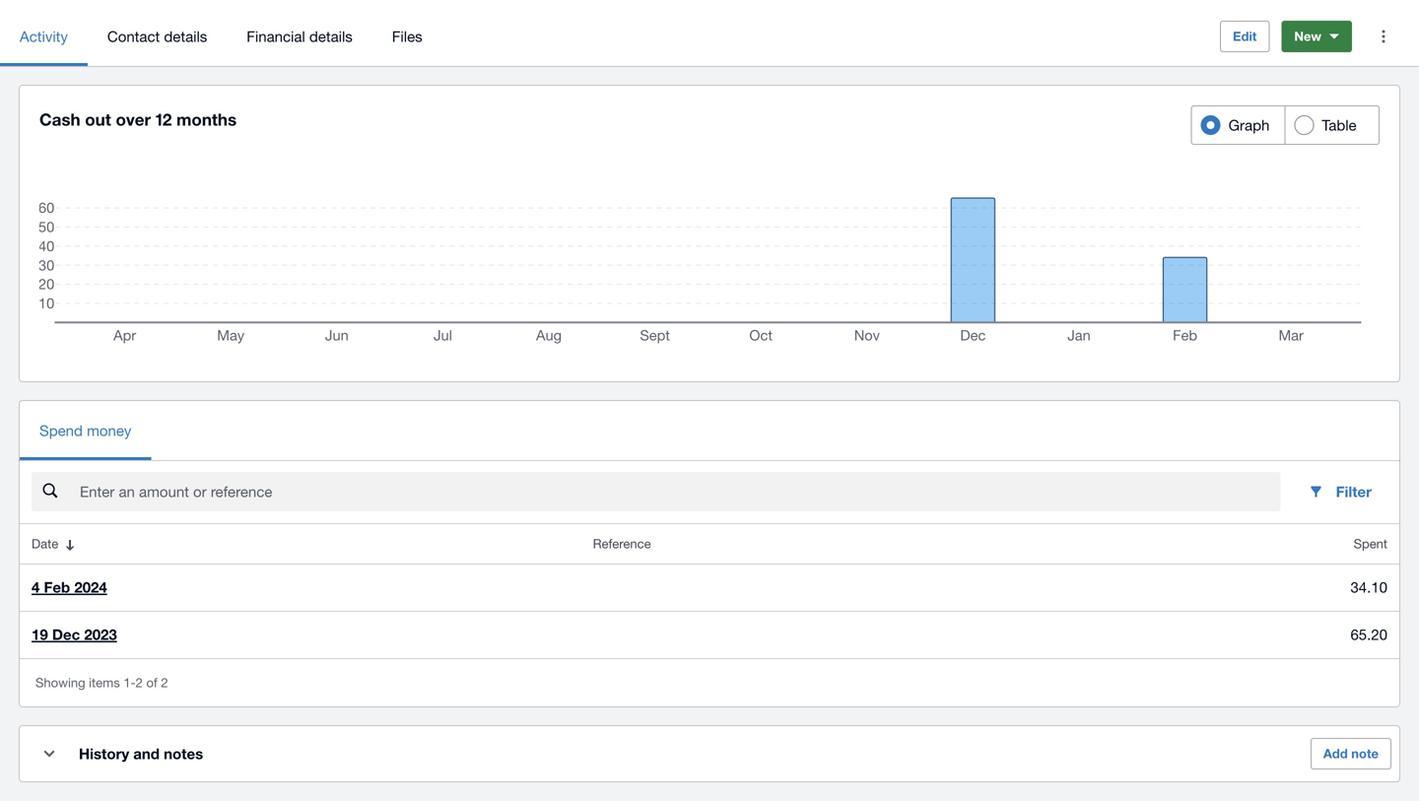Task type: vqa. For each thing, say whether or not it's contained in the screenshot.
spend money button
yes



Task type: locate. For each thing, give the bounding box(es) containing it.
0 horizontal spatial 2
[[136, 675, 143, 690]]

details right contact at the top of page
[[164, 28, 207, 45]]

2
[[136, 675, 143, 690], [161, 675, 168, 690]]

4 feb 2024
[[32, 579, 107, 596]]

group
[[1191, 106, 1380, 145]]

4
[[32, 579, 40, 596]]

reference
[[593, 536, 651, 552]]

details right financial
[[309, 28, 353, 45]]

add note button
[[1311, 738, 1391, 770]]

menu
[[0, 7, 1204, 66]]

history
[[79, 745, 129, 763]]

contact details
[[107, 28, 207, 45]]

1 2 from the left
[[136, 675, 143, 690]]

files button
[[372, 7, 442, 66]]

new button
[[1281, 21, 1352, 52]]

details inside "button"
[[309, 28, 353, 45]]

date button
[[20, 524, 581, 564]]

files
[[392, 28, 422, 45]]

and
[[133, 745, 160, 763]]

4 feb 2024 link
[[32, 579, 107, 596]]

months
[[176, 110, 237, 129]]

edit
[[1233, 29, 1257, 44]]

Enter an amount or reference field
[[78, 473, 1281, 511]]

add
[[1323, 746, 1348, 761]]

cash out over 12 months
[[39, 110, 237, 129]]

spent button
[[1083, 524, 1399, 564]]

2 left of at the left of page
[[136, 675, 143, 690]]

1 details from the left
[[164, 28, 207, 45]]

details inside button
[[164, 28, 207, 45]]

spend money
[[39, 422, 131, 439]]

menu containing activity
[[0, 7, 1204, 66]]

showing items 1-2 of 2
[[35, 675, 168, 690]]

19 dec 2023
[[32, 626, 117, 644]]

showing
[[35, 675, 85, 690]]

2 details from the left
[[309, 28, 353, 45]]

1 horizontal spatial details
[[309, 28, 353, 45]]

1 horizontal spatial 2
[[161, 675, 168, 690]]

0 horizontal spatial details
[[164, 28, 207, 45]]

19
[[32, 626, 48, 644]]

details for contact details
[[164, 28, 207, 45]]

2 right of at the left of page
[[161, 675, 168, 690]]

money
[[87, 422, 131, 439]]

details
[[164, 28, 207, 45], [309, 28, 353, 45]]

toggle image
[[44, 751, 55, 757]]

2024
[[74, 579, 107, 596]]

group containing graph
[[1191, 106, 1380, 145]]

financial
[[247, 28, 305, 45]]

34.10
[[1351, 579, 1388, 596]]

out
[[85, 110, 111, 129]]

contact details button
[[88, 7, 227, 66]]

toggle button
[[30, 734, 69, 774]]

contact
[[107, 28, 160, 45]]

notes
[[164, 745, 203, 763]]



Task type: describe. For each thing, give the bounding box(es) containing it.
spend
[[39, 422, 83, 439]]

list of spend money element
[[20, 524, 1399, 658]]

1-
[[123, 675, 136, 690]]

date
[[32, 536, 58, 552]]

dec
[[52, 626, 80, 644]]

activity
[[20, 28, 68, 45]]

2023
[[84, 626, 117, 644]]

feb
[[44, 579, 70, 596]]

of
[[146, 675, 157, 690]]

12
[[155, 110, 172, 129]]

2 2 from the left
[[161, 675, 168, 690]]

graph
[[1229, 116, 1270, 134]]

spent
[[1354, 536, 1388, 552]]

cash
[[39, 110, 80, 129]]

history and notes
[[79, 745, 203, 763]]

financial details
[[247, 28, 353, 45]]

65.20
[[1351, 626, 1388, 643]]

note
[[1351, 746, 1379, 761]]

over
[[116, 110, 151, 129]]

reference button
[[581, 524, 1083, 564]]

actions menu image
[[1364, 17, 1403, 56]]

details for financial details
[[309, 28, 353, 45]]

edit button
[[1220, 21, 1270, 52]]

new
[[1294, 29, 1322, 44]]

table
[[1322, 116, 1357, 134]]

19 dec 2023 link
[[32, 626, 117, 644]]

financial details button
[[227, 7, 372, 66]]

activity button
[[0, 7, 88, 66]]

filter
[[1336, 483, 1372, 501]]

items
[[89, 675, 120, 690]]

add note
[[1323, 746, 1379, 761]]

filter button
[[1293, 472, 1388, 512]]

spend money button
[[20, 401, 151, 460]]



